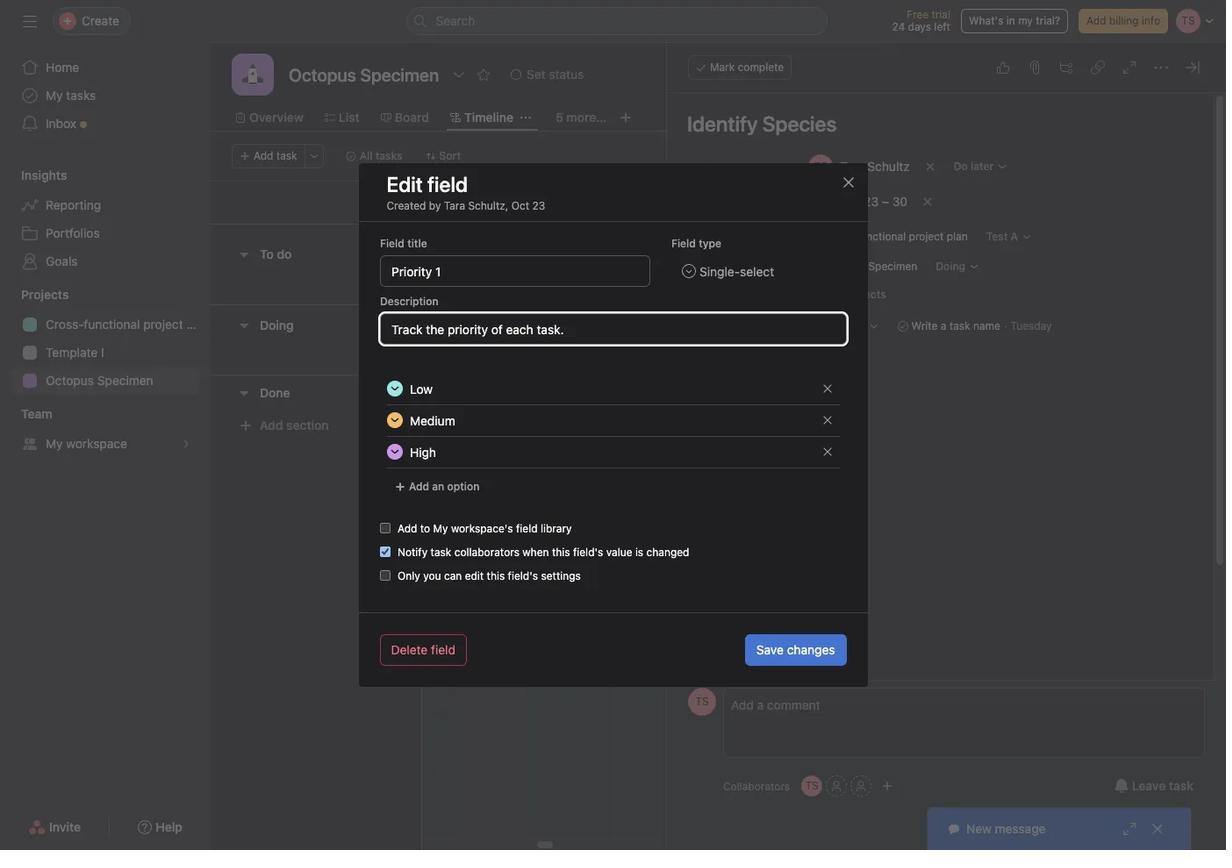 Task type: vqa. For each thing, say whether or not it's contained in the screenshot.
the bottommost 1
no



Task type: locate. For each thing, give the bounding box(es) containing it.
status
[[706, 391, 738, 404]]

2 field from the left
[[671, 237, 696, 250]]

expand new message image
[[1123, 823, 1137, 837]]

1 vertical spatial cross-functional project plan
[[46, 317, 211, 332]]

this up settings
[[552, 546, 570, 559]]

field inside edit field created by tara schultz, oct 23
[[428, 172, 468, 197]]

0 vertical spatial functional
[[857, 230, 906, 243]]

0 horizontal spatial cross-functional project plan
[[46, 317, 211, 332]]

0 vertical spatial remove option image
[[822, 384, 833, 394]]

0 vertical spatial plan
[[947, 230, 968, 243]]

library
[[540, 522, 572, 536]]

cross- inside main content
[[824, 230, 857, 243]]

projects inside dropdown button
[[21, 287, 69, 302]]

add to projects
[[809, 288, 886, 301]]

0 horizontal spatial cross-functional project plan link
[[11, 311, 211, 339]]

1 horizontal spatial projects element
[[781, 221, 1212, 283]]

leave task
[[1132, 779, 1194, 794]]

1 horizontal spatial cross-functional project plan link
[[802, 228, 975, 246]]

octopus specimen up projects
[[824, 260, 918, 273]]

Only you can edit this field's settings checkbox
[[380, 571, 390, 581]]

20
[[432, 206, 445, 219]]

0 vertical spatial cross-functional project plan
[[824, 230, 968, 243]]

1 horizontal spatial specimen
[[869, 260, 918, 273]]

specimen down template i 'link'
[[97, 373, 153, 388]]

add inside "button"
[[1087, 14, 1107, 27]]

field's left value
[[573, 546, 603, 559]]

to for projects
[[832, 288, 842, 301]]

0 horizontal spatial project
[[143, 317, 183, 332]]

clear due date image
[[923, 197, 933, 207]]

add left projects
[[809, 288, 829, 301]]

Type an option name field
[[403, 374, 815, 404], [403, 406, 815, 435], [403, 437, 815, 467]]

0 horizontal spatial field's
[[508, 570, 538, 583]]

team button
[[0, 406, 52, 423]]

1 vertical spatial octopus
[[46, 373, 94, 388]]

this
[[552, 546, 570, 559], [486, 570, 505, 583]]

projects down "goals"
[[21, 287, 69, 302]]

to inside button
[[832, 288, 842, 301]]

add right add to my workspace's field library checkbox
[[397, 522, 417, 536]]

description down 'field title' at the top
[[380, 295, 438, 308]]

what's
[[969, 14, 1004, 27]]

1 vertical spatial ts
[[696, 695, 709, 709]]

add inside button
[[809, 288, 829, 301]]

1 vertical spatial project
[[143, 317, 183, 332]]

collapse task list for the section done image
[[237, 386, 251, 400]]

0 vertical spatial field's
[[573, 546, 603, 559]]

0 vertical spatial project
[[909, 230, 944, 243]]

doing
[[260, 318, 294, 333]]

search
[[436, 13, 475, 28]]

in
[[1007, 14, 1016, 27]]

remove option image
[[822, 384, 833, 394], [822, 447, 833, 457]]

functional up projects
[[857, 230, 906, 243]]

add section button
[[232, 410, 336, 442]]

cross-functional project plan
[[824, 230, 968, 243], [46, 317, 211, 332]]

my
[[46, 88, 63, 103], [46, 436, 63, 451], [433, 522, 448, 536]]

my left the workspace's
[[433, 522, 448, 536]]

board
[[395, 110, 429, 125]]

1 vertical spatial to
[[420, 522, 430, 536]]

1 horizontal spatial octopus specimen
[[824, 260, 918, 273]]

1 horizontal spatial field
[[671, 237, 696, 250]]

projects up single-
[[688, 231, 729, 244]]

collaborators
[[723, 780, 790, 793]]

save
[[757, 643, 784, 658]]

task up 'you'
[[430, 546, 451, 559]]

teams element
[[0, 399, 211, 462]]

1 horizontal spatial ts button
[[802, 776, 823, 797]]

octopus down template
[[46, 373, 94, 388]]

created
[[387, 199, 426, 212]]

task right leave
[[1169, 779, 1194, 794]]

0 vertical spatial type an option name field
[[403, 374, 815, 404]]

remove option image down remove option icon
[[822, 447, 833, 457]]

field left title
[[380, 237, 404, 250]]

add subtask image
[[1060, 61, 1074, 75]]

select
[[740, 264, 774, 279]]

octopus specimen link down i
[[11, 367, 200, 395]]

search list box
[[406, 7, 827, 35]]

octopus specimen link up projects
[[802, 258, 925, 276]]

cross- up template
[[46, 317, 84, 332]]

1 vertical spatial cross-
[[46, 317, 84, 332]]

my
[[1019, 14, 1033, 27]]

task right a
[[950, 320, 971, 333]]

field up tara
[[428, 172, 468, 197]]

0 horizontal spatial octopus
[[46, 373, 94, 388]]

add for add task
[[254, 149, 273, 162]]

cross-functional project plan down clear due date image
[[824, 230, 968, 243]]

1 horizontal spatial ts
[[696, 695, 709, 709]]

projects element containing projects
[[0, 279, 211, 399]]

project up template i 'link'
[[143, 317, 183, 332]]

1 horizontal spatial cross-
[[824, 230, 857, 243]]

add down overview link
[[254, 149, 273, 162]]

field for field type
[[671, 237, 696, 250]]

cross-functional project plan up template i 'link'
[[46, 317, 211, 332]]

0 vertical spatial cross-
[[824, 230, 857, 243]]

0 horizontal spatial specimen
[[97, 373, 153, 388]]

cross-functional project plan link inside main content
[[802, 228, 975, 246]]

1 horizontal spatial functional
[[857, 230, 906, 243]]

collapse task list for the section doing image
[[237, 319, 251, 333]]

to do button
[[260, 239, 292, 270]]

only
[[397, 570, 420, 583]]

2 horizontal spatial ts
[[806, 780, 819, 793]]

octopus up add to projects
[[824, 260, 866, 273]]

oct
[[512, 199, 530, 212]]

projects button
[[0, 286, 69, 304]]

cross-functional project plan link up i
[[11, 311, 211, 339]]

my left tasks
[[46, 88, 63, 103]]

3 type an option name field from the top
[[403, 437, 815, 467]]

this right edit
[[486, 570, 505, 583]]

section
[[286, 418, 329, 433]]

functional up template i 'link'
[[84, 317, 140, 332]]

free
[[907, 8, 929, 21]]

ts for the leftmost ts "button"
[[696, 695, 709, 709]]

invite button
[[17, 812, 92, 844]]

add for add billing info
[[1087, 14, 1107, 27]]

add for add an option
[[409, 480, 429, 493]]

reporting link
[[11, 191, 200, 219]]

Add to My workspace's field library checkbox
[[380, 523, 390, 534]]

1 vertical spatial description
[[688, 461, 745, 474]]

task inside add task button
[[276, 149, 297, 162]]

2 vertical spatial ts
[[806, 780, 819, 793]]

option
[[447, 480, 479, 493]]

field's for settings
[[508, 570, 538, 583]]

field right the delete
[[431, 643, 456, 658]]

0 vertical spatial field
[[428, 172, 468, 197]]

my inside global element
[[46, 88, 63, 103]]

1 vertical spatial cross-functional project plan link
[[11, 311, 211, 339]]

description
[[380, 295, 438, 308], [688, 461, 745, 474]]

timeline link
[[450, 108, 514, 127]]

overview
[[249, 110, 304, 125]]

1 horizontal spatial to
[[832, 288, 842, 301]]

1 horizontal spatial octopus
[[824, 260, 866, 273]]

1 vertical spatial projects
[[21, 287, 69, 302]]

projects element containing cross-functional project plan
[[781, 221, 1212, 283]]

cross-
[[824, 230, 857, 243], [46, 317, 84, 332]]

1 field from the left
[[380, 237, 404, 250]]

0 vertical spatial my
[[46, 88, 63, 103]]

field
[[380, 237, 404, 250], [671, 237, 696, 250]]

1 horizontal spatial description
[[688, 461, 745, 474]]

2 vertical spatial my
[[433, 522, 448, 536]]

task for add task
[[276, 149, 297, 162]]

cross-functional project plan link for the right octopus specimen link
[[802, 228, 975, 246]]

hide sidebar image
[[23, 14, 37, 28]]

global element
[[0, 43, 211, 148]]

1 vertical spatial type an option name field
[[403, 406, 815, 435]]

0 vertical spatial specimen
[[869, 260, 918, 273]]

task inside leave task button
[[1169, 779, 1194, 794]]

0 horizontal spatial octopus specimen link
[[11, 367, 200, 395]]

my workspace
[[46, 436, 127, 451]]

goals
[[46, 254, 78, 269]]

0 vertical spatial this
[[552, 546, 570, 559]]

1 horizontal spatial projects
[[688, 231, 729, 244]]

new message
[[967, 822, 1046, 837]]

1 horizontal spatial cross-functional project plan
[[824, 230, 968, 243]]

project down clear due date image
[[909, 230, 944, 243]]

search button
[[406, 7, 827, 35]]

delete field button
[[380, 635, 467, 666]]

main content
[[667, 93, 1213, 820]]

add to projects button
[[801, 283, 894, 307]]

field up the when
[[516, 522, 537, 536]]

description down 2
[[688, 461, 745, 474]]

projects
[[845, 288, 886, 301]]

add task button
[[232, 144, 305, 169]]

projects element down goals link
[[0, 279, 211, 399]]

is
[[635, 546, 643, 559]]

field's
[[573, 546, 603, 559], [508, 570, 538, 583]]

team
[[21, 407, 52, 421]]

1 vertical spatial field's
[[508, 570, 538, 583]]

to
[[260, 247, 274, 262]]

0 vertical spatial octopus specimen link
[[802, 258, 925, 276]]

main content containing assignee
[[667, 93, 1213, 820]]

type an option name field for 2nd remove option image
[[403, 437, 815, 467]]

field for delete
[[431, 643, 456, 658]]

to left projects
[[832, 288, 842, 301]]

1 vertical spatial my
[[46, 436, 63, 451]]

23 inside edit field created by tara schultz, oct 23
[[532, 199, 545, 212]]

my down team
[[46, 436, 63, 451]]

add left "billing"
[[1087, 14, 1107, 27]]

None text field
[[284, 59, 444, 90], [380, 313, 847, 345], [284, 59, 444, 90], [380, 313, 847, 345]]

only you can edit this field's settings
[[397, 570, 581, 583]]

cross-functional project plan link down clear due date image
[[802, 228, 975, 246]]

1 horizontal spatial field's
[[573, 546, 603, 559]]

projects element
[[781, 221, 1212, 283], [0, 279, 211, 399]]

1 type an option name field from the top
[[403, 374, 815, 404]]

1 vertical spatial plan
[[187, 317, 211, 332]]

remove option image up remove option icon
[[822, 384, 833, 394]]

0 vertical spatial projects
[[688, 231, 729, 244]]

to for my
[[420, 522, 430, 536]]

my for my tasks
[[46, 88, 63, 103]]

field's down the when
[[508, 570, 538, 583]]

my inside teams element
[[46, 436, 63, 451]]

1 vertical spatial this
[[486, 570, 505, 583]]

1 vertical spatial specimen
[[97, 373, 153, 388]]

type an option name field for remove option icon
[[403, 406, 815, 435]]

cross-functional project plan link
[[802, 228, 975, 246], [11, 311, 211, 339]]

0 horizontal spatial to
[[420, 522, 430, 536]]

1 vertical spatial octopus specimen link
[[11, 367, 200, 395]]

0 horizontal spatial close image
[[842, 176, 856, 190]]

1 vertical spatial ts button
[[802, 776, 823, 797]]

task inside main content
[[950, 320, 971, 333]]

field for edit
[[428, 172, 468, 197]]

1 remove option image from the top
[[822, 384, 833, 394]]

0 vertical spatial description
[[380, 295, 438, 308]]

field inside button
[[431, 643, 456, 658]]

specimen up projects
[[869, 260, 918, 273]]

close image
[[842, 176, 856, 190], [1151, 823, 1165, 837]]

field's for value
[[573, 546, 603, 559]]

add down the done button
[[260, 418, 283, 433]]

octopus specimen down i
[[46, 373, 153, 388]]

1 horizontal spatial close image
[[1151, 823, 1165, 837]]

functional
[[857, 230, 906, 243], [84, 317, 140, 332]]

reporting
[[46, 198, 101, 212]]

projects element up name
[[781, 221, 1212, 283]]

specimen
[[869, 260, 918, 273], [97, 373, 153, 388]]

free trial 24 days left
[[892, 8, 951, 33]]

changes
[[787, 643, 835, 658]]

0 vertical spatial to
[[832, 288, 842, 301]]

1 horizontal spatial this
[[552, 546, 570, 559]]

notify
[[397, 546, 427, 559]]

octopus inside main content
[[824, 260, 866, 273]]

0 vertical spatial close image
[[842, 176, 856, 190]]

1 vertical spatial remove option image
[[822, 447, 833, 457]]

workspace's
[[451, 522, 513, 536]]

cross- up add to projects
[[824, 230, 857, 243]]

0 horizontal spatial projects element
[[0, 279, 211, 399]]

0 horizontal spatial projects
[[21, 287, 69, 302]]

2 vertical spatial type an option name field
[[403, 437, 815, 467]]

0 horizontal spatial octopus specimen
[[46, 373, 153, 388]]

what's in my trial?
[[969, 14, 1061, 27]]

0 horizontal spatial plan
[[187, 317, 211, 332]]

task down overview
[[276, 149, 297, 162]]

0 vertical spatial octopus
[[824, 260, 866, 273]]

field
[[428, 172, 468, 197], [516, 522, 537, 536], [431, 643, 456, 658]]

0 horizontal spatial ts
[[546, 315, 559, 328]]

field left type
[[671, 237, 696, 250]]

1 horizontal spatial plan
[[947, 230, 968, 243]]

2 vertical spatial field
[[431, 643, 456, 658]]

add an option
[[409, 480, 479, 493]]

0 vertical spatial octopus specimen
[[824, 260, 918, 273]]

2 type an option name field from the top
[[403, 406, 815, 435]]

to up notify
[[420, 522, 430, 536]]

add
[[1087, 14, 1107, 27], [254, 149, 273, 162], [809, 288, 829, 301], [260, 418, 283, 433], [409, 480, 429, 493], [397, 522, 417, 536]]

0 vertical spatial cross-functional project plan link
[[802, 228, 975, 246]]

0 horizontal spatial this
[[486, 570, 505, 583]]

1 vertical spatial functional
[[84, 317, 140, 332]]

0 horizontal spatial field
[[380, 237, 404, 250]]

task
[[276, 149, 297, 162], [950, 320, 971, 333], [430, 546, 451, 559], [1169, 779, 1194, 794]]

add left an
[[409, 480, 429, 493]]

1 horizontal spatial octopus specimen link
[[802, 258, 925, 276]]

edit
[[387, 172, 423, 197]]

left
[[934, 20, 951, 33]]

1 horizontal spatial project
[[909, 230, 944, 243]]

0 vertical spatial ts button
[[688, 688, 716, 716]]



Task type: describe. For each thing, give the bounding box(es) containing it.
done
[[260, 385, 290, 400]]

field type
[[671, 237, 721, 250]]

0 horizontal spatial ts button
[[688, 688, 716, 716]]

rocket image
[[242, 64, 263, 85]]

write
[[912, 320, 938, 333]]

task for notify task collaborators when this field's value is changed
[[430, 546, 451, 559]]

portfolios link
[[11, 219, 200, 248]]

project inside identify species dialog
[[909, 230, 944, 243]]

add an option button
[[387, 475, 487, 500]]

cross-functional project plan inside identify species dialog
[[824, 230, 968, 243]]

22
[[503, 206, 516, 219]]

show 2 more fields
[[688, 425, 783, 439]]

main content inside identify species dialog
[[667, 93, 1213, 820]]

cross-functional project plan link for template i 'link'
[[11, 311, 211, 339]]

0 vertical spatial ts
[[546, 315, 559, 328]]

collapse task list for the section to do image
[[237, 248, 251, 262]]

add section
[[260, 418, 329, 433]]

value
[[606, 546, 632, 559]]

Priority, Stage, Status… text field
[[380, 255, 650, 287]]

template i link
[[11, 339, 200, 367]]

complete
[[738, 61, 784, 74]]

field for field title
[[380, 237, 404, 250]]

timeline
[[464, 110, 514, 125]]

plan inside main content
[[947, 230, 968, 243]]

identify
[[566, 315, 604, 328]]

name
[[974, 320, 1001, 333]]

remove assignee image
[[925, 162, 936, 172]]

ts for bottommost ts "button"
[[806, 780, 819, 793]]

copy task link image
[[1091, 61, 1105, 75]]

this for when
[[552, 546, 570, 559]]

an
[[432, 480, 444, 493]]

Task Name text field
[[676, 104, 1192, 144]]

delete
[[391, 643, 428, 658]]

inbox link
[[11, 110, 200, 138]]

0 horizontal spatial cross-
[[46, 317, 84, 332]]

1 vertical spatial octopus specimen
[[46, 373, 153, 388]]

remove option image
[[822, 415, 833, 426]]

1 vertical spatial field
[[516, 522, 537, 536]]

done button
[[260, 377, 290, 409]]

full screen image
[[1123, 61, 1137, 75]]

identify species dialog
[[667, 43, 1227, 851]]

insights element
[[0, 160, 211, 279]]

projects element inside identify species dialog
[[781, 221, 1212, 283]]

type an option name field for second remove option image from the bottom
[[403, 374, 815, 404]]

insights
[[21, 168, 67, 183]]

single-
[[699, 264, 740, 279]]

mark complete button
[[688, 55, 792, 80]]

mark
[[710, 61, 735, 74]]

single-select
[[699, 264, 774, 279]]

tuesday
[[1011, 320, 1052, 333]]

trial
[[932, 8, 951, 21]]

0 horizontal spatial functional
[[84, 317, 140, 332]]

functional inside identify species dialog
[[857, 230, 906, 243]]

Notify task collaborators when this field's value is changed checkbox
[[380, 547, 390, 558]]

show 2 more fields button
[[688, 424, 783, 440]]

info
[[1142, 14, 1161, 27]]

workspace
[[66, 436, 127, 451]]

more
[[728, 425, 753, 439]]

add for add to projects
[[809, 288, 829, 301]]

2 remove option image from the top
[[822, 447, 833, 457]]

0 horizontal spatial description
[[380, 295, 438, 308]]

write a task name
[[912, 320, 1001, 333]]

leave task button
[[1103, 771, 1205, 802]]

add or remove collaborators image
[[882, 781, 893, 792]]

edit
[[465, 570, 484, 583]]

projects inside identify species dialog
[[688, 231, 729, 244]]

add to my workspace's field library
[[397, 522, 572, 536]]

overview link
[[235, 108, 304, 127]]

19
[[398, 206, 410, 219]]

a
[[941, 320, 947, 333]]

when
[[522, 546, 549, 559]]

type
[[699, 237, 721, 250]]

description inside main content
[[688, 461, 745, 474]]

my tasks
[[46, 88, 96, 103]]

collaborators
[[454, 546, 519, 559]]

add for add section
[[260, 418, 283, 433]]

octopus specimen inside identify species dialog
[[824, 260, 918, 273]]

21
[[468, 206, 480, 219]]

24
[[892, 20, 905, 33]]

template i
[[46, 345, 104, 360]]

billing
[[1110, 14, 1139, 27]]

notify task collaborators when this field's value is changed
[[397, 546, 689, 559]]

tasks
[[66, 88, 96, 103]]

my for my workspace
[[46, 436, 63, 451]]

goals link
[[11, 248, 200, 276]]

close details image
[[1186, 61, 1200, 75]]

delete field
[[391, 643, 456, 658]]

i
[[101, 345, 104, 360]]

assignee
[[688, 161, 733, 174]]

home link
[[11, 54, 200, 82]]

1 vertical spatial close image
[[1151, 823, 1165, 837]]

days
[[908, 20, 932, 33]]

2
[[718, 425, 725, 439]]

list
[[339, 110, 360, 125]]

my workspace link
[[11, 430, 200, 458]]

0 likes. click to like this task image
[[997, 61, 1011, 75]]

add billing info button
[[1079, 9, 1169, 33]]

identify species
[[566, 315, 646, 328]]

specimen inside identify species dialog
[[869, 260, 918, 273]]

edit field created by tara schultz, oct 23
[[387, 172, 545, 212]]

my tasks link
[[11, 82, 200, 110]]

settings
[[541, 570, 581, 583]]

can
[[444, 570, 462, 583]]

task for leave task
[[1169, 779, 1194, 794]]

changed
[[646, 546, 689, 559]]

add for add to my workspace's field library
[[397, 522, 417, 536]]

leave
[[1132, 779, 1166, 794]]

to do
[[260, 247, 292, 262]]

doing button
[[260, 310, 294, 342]]

portfolios
[[46, 226, 100, 241]]

inbox
[[46, 116, 76, 131]]

schultz,
[[468, 199, 509, 212]]

this for edit
[[486, 570, 505, 583]]

fields
[[756, 425, 783, 439]]

tara
[[444, 199, 465, 212]]

board link
[[381, 108, 429, 127]]

do
[[277, 247, 292, 262]]

add to starred image
[[477, 68, 491, 82]]

trial?
[[1036, 14, 1061, 27]]

add task
[[254, 149, 297, 162]]

insights button
[[0, 167, 67, 184]]

list link
[[325, 108, 360, 127]]



